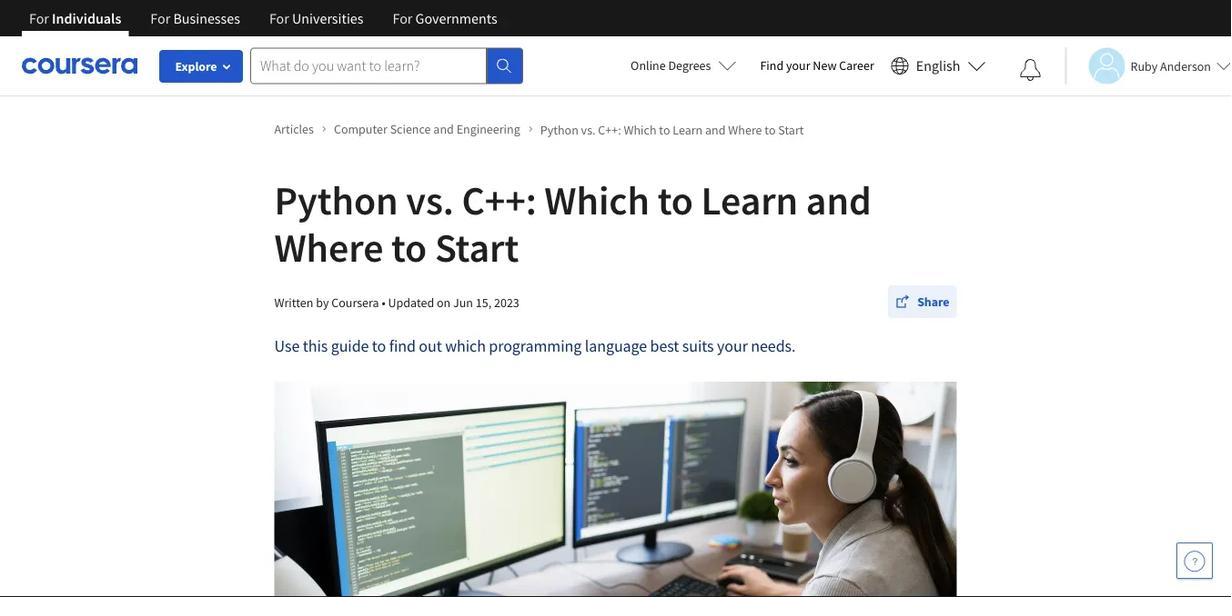 Task type: vqa. For each thing, say whether or not it's contained in the screenshot.
HOW
no



Task type: locate. For each thing, give the bounding box(es) containing it.
individuals
[[52, 9, 121, 27]]

0 horizontal spatial your
[[717, 336, 748, 357]]

banner navigation
[[15, 0, 512, 36]]

start down find
[[778, 121, 804, 138]]

your right suits
[[717, 336, 748, 357]]

1 for from the left
[[29, 9, 49, 27]]

for left 'businesses'
[[150, 9, 170, 27]]

python down computer
[[274, 175, 398, 225]]

1 horizontal spatial python
[[540, 121, 579, 138]]

python vs. c++: which to learn and where to start inside breadcrumbs navigation
[[540, 121, 804, 138]]

1 vertical spatial python vs. c++: which to learn and where to start
[[274, 175, 871, 273]]

0 horizontal spatial c++:
[[462, 175, 537, 225]]

2 horizontal spatial and
[[806, 175, 871, 225]]

0 horizontal spatial python
[[274, 175, 398, 225]]

python
[[540, 121, 579, 138], [274, 175, 398, 225]]

python inside python vs. c++: which to learn and where to start
[[274, 175, 398, 225]]

1 horizontal spatial c++:
[[598, 121, 621, 138]]

your
[[786, 57, 810, 74], [717, 336, 748, 357]]

which
[[624, 121, 657, 138], [545, 175, 650, 225]]

share button
[[888, 286, 957, 319], [888, 286, 957, 319]]

0 vertical spatial python vs. c++: which to learn and where to start
[[540, 121, 804, 138]]

1 vertical spatial learn
[[701, 175, 798, 225]]

which
[[445, 336, 486, 357]]

science
[[390, 121, 431, 137]]

start
[[778, 121, 804, 138], [435, 222, 519, 273]]

learn inside breadcrumbs navigation
[[673, 121, 703, 138]]

0 vertical spatial your
[[786, 57, 810, 74]]

0 horizontal spatial vs.
[[406, 175, 454, 225]]

1 vertical spatial where
[[274, 222, 383, 273]]

0 horizontal spatial start
[[435, 222, 519, 273]]

None search field
[[250, 48, 523, 84]]

written
[[274, 294, 313, 311]]

vs. inside breadcrumbs navigation
[[581, 121, 596, 138]]

1 horizontal spatial vs.
[[581, 121, 596, 138]]

learn
[[673, 121, 703, 138], [701, 175, 798, 225]]

1 horizontal spatial where
[[728, 121, 762, 138]]

1 vertical spatial python
[[274, 175, 398, 225]]

0 vertical spatial start
[[778, 121, 804, 138]]

1 horizontal spatial your
[[786, 57, 810, 74]]

guide
[[331, 336, 369, 357]]

where
[[728, 121, 762, 138], [274, 222, 383, 273]]

python inside breadcrumbs navigation
[[540, 121, 579, 138]]

which down breadcrumbs navigation
[[545, 175, 650, 225]]

0 horizontal spatial where
[[274, 222, 383, 273]]

0 vertical spatial python
[[540, 121, 579, 138]]

1 vertical spatial which
[[545, 175, 650, 225]]

which down online at the right
[[624, 121, 657, 138]]

1 vertical spatial your
[[717, 336, 748, 357]]

breadcrumbs navigation
[[271, 116, 961, 143]]

python vs. c++: which to learn and where to start
[[540, 121, 804, 138], [274, 175, 871, 273]]

explore button
[[159, 50, 243, 83]]

[featured image] a software developer sits at a desk with two computer monitors and works on code while wearing white over-ear headphones. image
[[274, 382, 957, 598]]

to
[[659, 121, 670, 138], [765, 121, 776, 138], [658, 175, 693, 225], [391, 222, 427, 273], [372, 336, 386, 357]]

which inside breadcrumbs navigation
[[624, 121, 657, 138]]

for left universities on the top
[[269, 9, 289, 27]]

english button
[[883, 36, 993, 96]]

where up by
[[274, 222, 383, 273]]

3 for from the left
[[269, 9, 289, 27]]

c++:
[[598, 121, 621, 138], [462, 175, 537, 225]]

language
[[585, 336, 647, 357]]

for for governments
[[393, 9, 413, 27]]

out
[[419, 336, 442, 357]]

universities
[[292, 9, 364, 27]]

4 for from the left
[[393, 9, 413, 27]]

0 horizontal spatial and
[[433, 121, 454, 137]]

this
[[303, 336, 328, 357]]

where down find
[[728, 121, 762, 138]]

computer science and engineering
[[334, 121, 520, 137]]

0 vertical spatial c++:
[[598, 121, 621, 138]]

for left "governments"
[[393, 9, 413, 27]]

2 for from the left
[[150, 9, 170, 27]]

online degrees button
[[616, 46, 751, 86]]

1 horizontal spatial and
[[705, 121, 726, 138]]

1 vertical spatial vs.
[[406, 175, 454, 225]]

start up 15,
[[435, 222, 519, 273]]

where inside python vs. c++: which to learn and where to start
[[274, 222, 383, 273]]

0 vertical spatial vs.
[[581, 121, 596, 138]]

and
[[433, 121, 454, 137], [705, 121, 726, 138], [806, 175, 871, 225]]

for
[[29, 9, 49, 27], [150, 9, 170, 27], [269, 9, 289, 27], [393, 9, 413, 27]]

vs.
[[581, 121, 596, 138], [406, 175, 454, 225]]

0 vertical spatial learn
[[673, 121, 703, 138]]

show notifications image
[[1020, 59, 1041, 81]]

0 vertical spatial which
[[624, 121, 657, 138]]

help center image
[[1184, 551, 1206, 572]]

1 vertical spatial start
[[435, 222, 519, 273]]

programming
[[489, 336, 582, 357]]

find
[[389, 336, 416, 357]]

1 horizontal spatial start
[[778, 121, 804, 138]]

where inside breadcrumbs navigation
[[728, 121, 762, 138]]

python right engineering in the top of the page
[[540, 121, 579, 138]]

for left individuals
[[29, 9, 49, 27]]

find your new career
[[760, 57, 874, 74]]

which inside python vs. c++: which to learn and where to start
[[545, 175, 650, 225]]

•
[[382, 294, 386, 311]]

engineering
[[457, 121, 520, 137]]

suits
[[682, 336, 714, 357]]

1 vertical spatial c++:
[[462, 175, 537, 225]]

updated
[[388, 294, 434, 311]]

0 vertical spatial where
[[728, 121, 762, 138]]

for for individuals
[[29, 9, 49, 27]]

your right find
[[786, 57, 810, 74]]



Task type: describe. For each thing, give the bounding box(es) containing it.
anderson
[[1160, 58, 1211, 74]]

on
[[437, 294, 451, 311]]

and inside python vs. c++: which to learn and where to start
[[806, 175, 871, 225]]

start inside python vs. c++: which to learn and where to start
[[435, 222, 519, 273]]

career
[[839, 57, 874, 74]]

degrees
[[668, 57, 711, 74]]

learn inside python vs. c++: which to learn and where to start
[[701, 175, 798, 225]]

written by coursera • updated on jun 15, 2023
[[274, 294, 519, 311]]

by
[[316, 294, 329, 311]]

for universities
[[269, 9, 364, 27]]

What do you want to learn? text field
[[250, 48, 487, 84]]

2023
[[494, 294, 519, 311]]

for individuals
[[29, 9, 121, 27]]

ruby anderson button
[[1065, 48, 1231, 84]]

best
[[650, 336, 679, 357]]

15,
[[476, 294, 492, 311]]

and inside computer science and engineering link
[[433, 121, 454, 137]]

for businesses
[[150, 9, 240, 27]]

governments
[[416, 9, 497, 27]]

coursera image
[[22, 51, 137, 80]]

articles
[[274, 121, 314, 137]]

explore
[[175, 58, 217, 75]]

use this guide to find out which programming language best suits your needs.
[[274, 336, 796, 357]]

c++: inside breadcrumbs navigation
[[598, 121, 621, 138]]

find your new career link
[[751, 55, 883, 77]]

businesses
[[173, 9, 240, 27]]

use
[[274, 336, 300, 357]]

online degrees
[[631, 57, 711, 74]]

online
[[631, 57, 666, 74]]

for for universities
[[269, 9, 289, 27]]

ruby
[[1131, 58, 1158, 74]]

jun
[[453, 294, 473, 311]]

share
[[917, 294, 950, 310]]

new
[[813, 57, 837, 74]]

for for businesses
[[150, 9, 170, 27]]

find
[[760, 57, 784, 74]]

computer
[[334, 121, 388, 137]]

coursera
[[331, 294, 379, 311]]

start inside breadcrumbs navigation
[[778, 121, 804, 138]]

for governments
[[393, 9, 497, 27]]

ruby anderson
[[1131, 58, 1211, 74]]

articles link
[[274, 120, 327, 139]]

c++: inside python vs. c++: which to learn and where to start
[[462, 175, 537, 225]]

needs.
[[751, 336, 796, 357]]

vs. inside python vs. c++: which to learn and where to start
[[406, 175, 454, 225]]

english
[[916, 57, 961, 75]]

computer science and engineering link
[[334, 120, 533, 139]]



